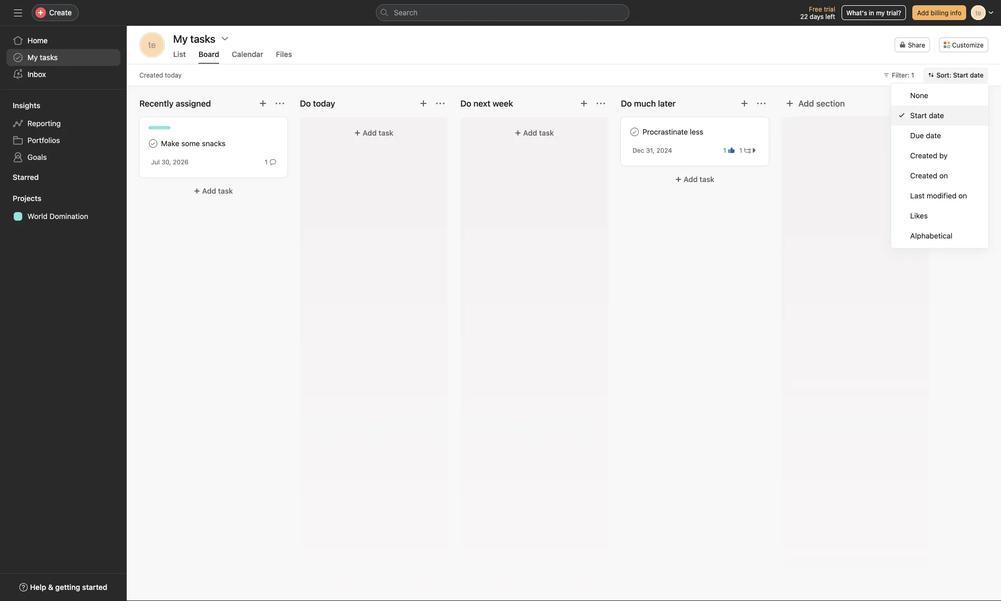 Task type: vqa. For each thing, say whether or not it's contained in the screenshot.
LIST link
yes



Task type: describe. For each thing, give the bounding box(es) containing it.
much later
[[634, 98, 676, 109]]

add task image
[[419, 99, 428, 108]]

in
[[869, 9, 874, 16]]

start inside sort: start date dropdown button
[[953, 71, 968, 79]]

procrastinate
[[643, 128, 688, 136]]

completed image
[[628, 126, 641, 138]]

inbox
[[27, 70, 46, 79]]

make some snacks
[[161, 139, 226, 148]]

more section actions image for recently assigned
[[276, 99, 284, 108]]

billing
[[931, 9, 949, 16]]

what's in my trial? button
[[842, 5, 906, 20]]

help & getting started
[[30, 583, 107, 592]]

my tasks
[[27, 53, 58, 62]]

board link
[[199, 50, 219, 64]]

calendar
[[232, 50, 263, 59]]

search
[[394, 8, 418, 17]]

global element
[[0, 26, 127, 89]]

Completed checkbox
[[628, 126, 641, 138]]

Completed checkbox
[[147, 137, 159, 150]]

add section
[[798, 98, 845, 109]]

projects button
[[0, 193, 41, 204]]

created today
[[139, 71, 182, 79]]

my tasks link
[[6, 49, 120, 66]]

dec 31, 2024 button
[[633, 147, 672, 154]]

do much later
[[621, 98, 676, 109]]

my tasks
[[173, 32, 215, 45]]

section
[[816, 98, 845, 109]]

date for due date
[[926, 131, 941, 140]]

add inside add section button
[[798, 98, 814, 109]]

less
[[690, 128, 703, 136]]

sort: start date
[[937, 71, 984, 79]]

add task image for recently assigned
[[259, 99, 267, 108]]

reporting
[[27, 119, 61, 128]]

&
[[48, 583, 53, 592]]

home
[[27, 36, 48, 45]]

sort: start date button
[[923, 68, 989, 82]]

goals link
[[6, 149, 120, 166]]

free
[[809, 5, 822, 13]]

procrastinate less
[[643, 128, 703, 136]]

recently assigned
[[139, 98, 211, 109]]

search list box
[[376, 4, 629, 21]]

insights
[[13, 101, 40, 110]]

start date
[[910, 111, 944, 120]]

customize button
[[939, 37, 989, 52]]

created on
[[910, 171, 948, 180]]

insights element
[[0, 96, 127, 168]]

create
[[49, 8, 72, 17]]

some
[[181, 139, 200, 148]]

date inside sort: start date dropdown button
[[970, 71, 984, 79]]

tasks
[[40, 53, 58, 62]]

created by
[[910, 151, 948, 160]]

dec 31, 2024
[[633, 147, 672, 154]]

filter: 1 button
[[879, 68, 919, 82]]

jul
[[151, 158, 160, 166]]

show options image
[[221, 34, 229, 43]]

add billing info button
[[913, 5, 966, 20]]

0 vertical spatial on
[[940, 171, 948, 180]]

portfolios link
[[6, 132, 120, 149]]

create button
[[32, 4, 79, 21]]

last
[[910, 191, 925, 200]]

calendar link
[[232, 50, 263, 64]]

days
[[810, 13, 824, 20]]

list link
[[173, 50, 186, 64]]

home link
[[6, 32, 120, 49]]

board
[[199, 50, 219, 59]]

more section actions image for do next week
[[597, 99, 605, 108]]

created for created on
[[910, 171, 938, 180]]

what's in my trial?
[[846, 9, 901, 16]]

jul 30, 2026 button
[[151, 158, 189, 166]]

add task image for do next week
[[580, 99, 588, 108]]

add billing info
[[917, 9, 962, 16]]

my
[[27, 53, 38, 62]]

share
[[908, 41, 925, 49]]

created for created today
[[139, 71, 163, 79]]

31,
[[646, 147, 655, 154]]

2026
[[173, 158, 189, 166]]

domination
[[49, 212, 88, 221]]

share button
[[895, 37, 930, 52]]

1 inside dropdown button
[[911, 71, 914, 79]]

add inside add billing info button
[[917, 9, 929, 16]]



Task type: locate. For each thing, give the bounding box(es) containing it.
1 vertical spatial on
[[959, 191, 967, 200]]

sort:
[[937, 71, 952, 79]]

filter: 1
[[892, 71, 914, 79]]

world
[[27, 212, 47, 221]]

1
[[911, 71, 914, 79], [723, 147, 726, 154], [740, 147, 742, 154], [265, 158, 268, 166]]

start down "none"
[[910, 111, 927, 120]]

do next week
[[460, 98, 513, 109]]

add task image for do much later
[[740, 99, 749, 108]]

1 vertical spatial date
[[929, 111, 944, 120]]

do left much later
[[621, 98, 632, 109]]

te
[[148, 40, 156, 50]]

completed image
[[147, 137, 159, 150]]

add task button
[[306, 124, 441, 143], [467, 124, 602, 143], [621, 170, 769, 189], [139, 182, 287, 201]]

on
[[940, 171, 948, 180], [959, 191, 967, 200]]

add task
[[363, 129, 393, 137], [523, 129, 554, 137], [684, 175, 715, 184], [202, 187, 233, 195]]

list
[[173, 50, 186, 59]]

1 horizontal spatial add task image
[[580, 99, 588, 108]]

do left next week
[[460, 98, 471, 109]]

date down the customize
[[970, 71, 984, 79]]

today
[[165, 71, 182, 79]]

do today
[[300, 98, 335, 109]]

filter:
[[892, 71, 910, 79]]

more section actions image for do much later
[[757, 99, 766, 108]]

0 vertical spatial start
[[953, 71, 968, 79]]

1 vertical spatial created
[[910, 151, 938, 160]]

world domination
[[27, 212, 88, 221]]

22
[[800, 13, 808, 20]]

projects
[[13, 194, 41, 203]]

modified
[[927, 191, 957, 200]]

on right modified
[[959, 191, 967, 200]]

created
[[139, 71, 163, 79], [910, 151, 938, 160], [910, 171, 938, 180]]

created left today
[[139, 71, 163, 79]]

3 add task image from the left
[[740, 99, 749, 108]]

insights button
[[0, 100, 40, 111]]

search button
[[376, 4, 629, 21]]

0 vertical spatial created
[[139, 71, 163, 79]]

files
[[276, 50, 292, 59]]

2 do from the left
[[621, 98, 632, 109]]

2 vertical spatial created
[[910, 171, 938, 180]]

help & getting started button
[[13, 578, 114, 597]]

task
[[379, 129, 393, 137], [539, 129, 554, 137], [700, 175, 715, 184], [218, 187, 233, 195]]

2 add task image from the left
[[580, 99, 588, 108]]

2024
[[657, 147, 672, 154]]

0 horizontal spatial do
[[460, 98, 471, 109]]

start right 'sort:'
[[953, 71, 968, 79]]

30,
[[162, 158, 171, 166]]

1 horizontal spatial on
[[959, 191, 967, 200]]

1 vertical spatial start
[[910, 111, 927, 120]]

inbox link
[[6, 66, 120, 83]]

due
[[910, 131, 924, 140]]

likes
[[910, 211, 928, 220]]

customize
[[952, 41, 984, 49]]

due date
[[910, 131, 941, 140]]

starred
[[13, 173, 39, 182]]

1 horizontal spatial start
[[953, 71, 968, 79]]

created for created by
[[910, 151, 938, 160]]

4 more section actions image from the left
[[757, 99, 766, 108]]

add
[[917, 9, 929, 16], [798, 98, 814, 109], [363, 129, 377, 137], [523, 129, 537, 137], [684, 175, 698, 184], [202, 187, 216, 195]]

0 horizontal spatial start
[[910, 111, 927, 120]]

none
[[910, 91, 928, 100]]

next week
[[474, 98, 513, 109]]

date inside start date radio item
[[929, 111, 944, 120]]

files link
[[276, 50, 292, 64]]

2 vertical spatial date
[[926, 131, 941, 140]]

getting
[[55, 583, 80, 592]]

my
[[876, 9, 885, 16]]

what's
[[846, 9, 867, 16]]

trial?
[[887, 9, 901, 16]]

created down created by
[[910, 171, 938, 180]]

created left by
[[910, 151, 938, 160]]

2 horizontal spatial add task image
[[740, 99, 749, 108]]

hide sidebar image
[[14, 8, 22, 17]]

start
[[953, 71, 968, 79], [910, 111, 927, 120]]

reporting link
[[6, 115, 120, 132]]

free trial 22 days left
[[800, 5, 835, 20]]

projects element
[[0, 189, 127, 227]]

last modified on
[[910, 191, 967, 200]]

started
[[82, 583, 107, 592]]

date
[[970, 71, 984, 79], [929, 111, 944, 120], [926, 131, 941, 140]]

more section actions image
[[276, 99, 284, 108], [436, 99, 445, 108], [597, 99, 605, 108], [757, 99, 766, 108]]

3 more section actions image from the left
[[597, 99, 605, 108]]

0 horizontal spatial on
[[940, 171, 948, 180]]

te button
[[139, 32, 165, 58]]

2 more section actions image from the left
[[436, 99, 445, 108]]

start inside start date radio item
[[910, 111, 927, 120]]

info
[[950, 9, 962, 16]]

date for start date
[[929, 111, 944, 120]]

1 horizontal spatial do
[[621, 98, 632, 109]]

date right due
[[926, 131, 941, 140]]

do
[[460, 98, 471, 109], [621, 98, 632, 109]]

snacks
[[202, 139, 226, 148]]

goals
[[27, 153, 47, 162]]

date up the due date
[[929, 111, 944, 120]]

on down by
[[940, 171, 948, 180]]

add section button
[[782, 94, 849, 113]]

0 vertical spatial date
[[970, 71, 984, 79]]

1 add task image from the left
[[259, 99, 267, 108]]

help
[[30, 583, 46, 592]]

1 do from the left
[[460, 98, 471, 109]]

do for do much later
[[621, 98, 632, 109]]

1 more section actions image from the left
[[276, 99, 284, 108]]

make
[[161, 139, 179, 148]]

dec
[[633, 147, 644, 154]]

alphabetical
[[910, 232, 953, 240]]

0 horizontal spatial add task image
[[259, 99, 267, 108]]

left
[[826, 13, 835, 20]]

world domination link
[[6, 208, 120, 225]]

portfolios
[[27, 136, 60, 145]]

add task image
[[259, 99, 267, 108], [580, 99, 588, 108], [740, 99, 749, 108]]

trial
[[824, 5, 835, 13]]

more section actions image for do today
[[436, 99, 445, 108]]

by
[[940, 151, 948, 160]]

do for do next week
[[460, 98, 471, 109]]

jul 30, 2026
[[151, 158, 189, 166]]

start date radio item
[[891, 106, 989, 126]]



